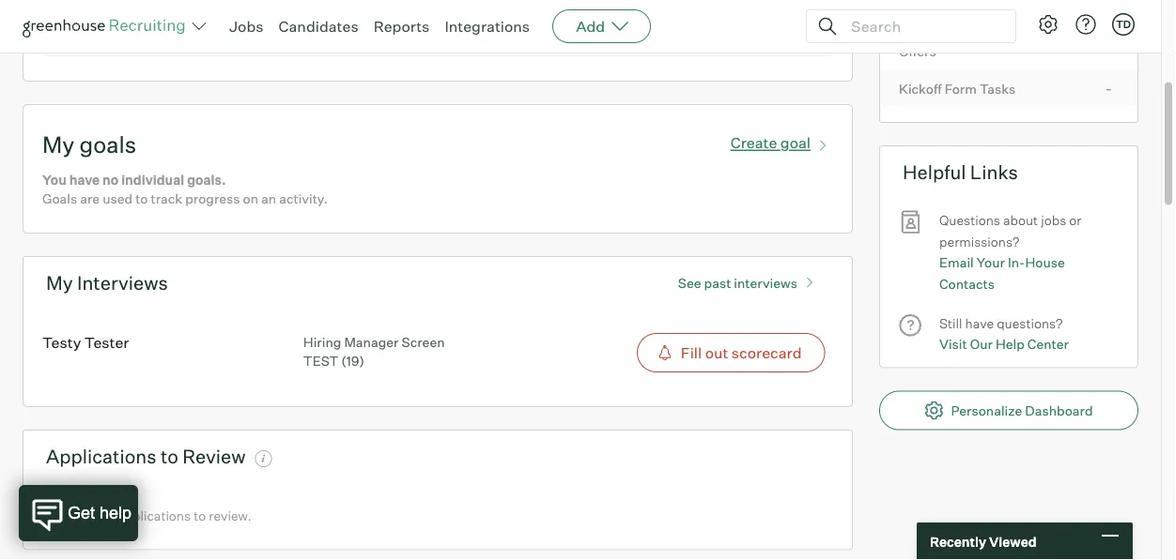 Task type: locate. For each thing, give the bounding box(es) containing it.
testy
[[42, 333, 81, 352]]

attainment:
[[91, 12, 172, 31]]

you inside you have no individual goals. goals are used to track progress on an activity.
[[42, 172, 67, 189]]

to down individual
[[135, 191, 148, 207]]

my left the goals at the top of the page
[[42, 131, 75, 159]]

applications
[[46, 445, 156, 469]]

still
[[939, 315, 962, 332]]

my for my interviews
[[46, 272, 73, 295]]

no left applications
[[99, 508, 115, 525]]

0 vertical spatial you
[[42, 172, 67, 189]]

create goal link
[[731, 130, 833, 153]]

personalize dashboard
[[951, 403, 1093, 419]]

screen
[[402, 335, 445, 351]]

see past interviews link
[[669, 267, 830, 291]]

visit our help center link
[[939, 335, 1069, 356]]

no inside you have no individual goals. goals are used to track progress on an activity.
[[102, 172, 119, 189]]

td button
[[1112, 13, 1135, 36]]

individual
[[121, 172, 184, 189]]

(19)
[[341, 353, 365, 370]]

about
[[1003, 213, 1038, 229]]

helpful
[[903, 161, 966, 184]]

test
[[303, 353, 338, 370]]

goals
[[42, 191, 77, 207]]

an
[[261, 191, 276, 207]]

create goal
[[731, 134, 811, 153]]

see
[[678, 275, 701, 291]]

interviews
[[734, 275, 798, 291]]

visit
[[939, 337, 967, 353]]

my left attainment:
[[66, 12, 87, 31]]

my for my attainment: -
[[66, 12, 87, 31]]

help
[[996, 337, 1025, 353]]

create
[[731, 134, 777, 153]]

my up testy
[[46, 272, 73, 295]]

Search text field
[[846, 13, 999, 40]]

my interviews
[[46, 272, 168, 295]]

1 vertical spatial you
[[42, 508, 65, 525]]

- for take home tests to send
[[1105, 3, 1112, 22]]

add button
[[553, 9, 651, 43]]

permissions?
[[939, 234, 1020, 250]]

have up our
[[965, 315, 994, 332]]

1 vertical spatial have
[[965, 315, 994, 332]]

testy tester link
[[42, 333, 129, 352]]

email
[[939, 255, 974, 271]]

1 vertical spatial my
[[42, 131, 75, 159]]

have inside still have questions? visit our help center
[[965, 315, 994, 332]]

testy tester
[[42, 333, 129, 352]]

you up goals
[[42, 172, 67, 189]]

0 vertical spatial no
[[102, 172, 119, 189]]

no up used
[[102, 172, 119, 189]]

have
[[69, 172, 100, 189], [965, 315, 994, 332], [68, 508, 96, 525]]

my
[[66, 12, 87, 31], [42, 131, 75, 159], [46, 272, 73, 295]]

you for you have no applications to review.
[[42, 508, 65, 525]]

no for applications
[[99, 508, 115, 525]]

fill out scorecard link
[[564, 334, 825, 373]]

questions?
[[997, 315, 1063, 332]]

kickoff form tasks
[[899, 81, 1016, 97]]

you down applications
[[42, 508, 65, 525]]

your
[[977, 255, 1005, 271]]

house
[[1025, 255, 1065, 271]]

out
[[705, 344, 728, 363]]

- for offers
[[1105, 41, 1112, 60]]

no
[[102, 172, 119, 189], [99, 508, 115, 525]]

hiring
[[303, 335, 341, 351]]

2 vertical spatial have
[[68, 508, 96, 525]]

-
[[1105, 3, 1112, 22], [176, 12, 182, 31], [1105, 41, 1112, 60], [1105, 79, 1112, 97]]

take home tests to send
[[899, 5, 1055, 22]]

0 vertical spatial my
[[66, 12, 87, 31]]

in-
[[1008, 255, 1025, 271]]

still have questions? visit our help center
[[939, 315, 1069, 353]]

to left send
[[1008, 5, 1021, 22]]

you
[[42, 172, 67, 189], [42, 508, 65, 525]]

jobs
[[229, 17, 264, 36]]

have inside you have no individual goals. goals are used to track progress on an activity.
[[69, 172, 100, 189]]

to left review.
[[194, 508, 206, 525]]

you have no individual goals. goals are used to track progress on an activity.
[[42, 172, 328, 207]]

0 vertical spatial have
[[69, 172, 100, 189]]

form
[[945, 81, 977, 97]]

2 you from the top
[[42, 508, 65, 525]]

2 vertical spatial my
[[46, 272, 73, 295]]

take
[[899, 5, 929, 22]]

1 vertical spatial no
[[99, 508, 115, 525]]

links
[[970, 161, 1018, 184]]

questions
[[939, 213, 1000, 229]]

have down applications
[[68, 508, 96, 525]]

have up are
[[69, 172, 100, 189]]

or
[[1069, 213, 1082, 229]]

questions about jobs or permissions? email your in-house contacts
[[939, 213, 1082, 292]]

td button
[[1109, 9, 1139, 39]]

helpful links
[[903, 161, 1018, 184]]

tests
[[972, 5, 1005, 22]]

1 you from the top
[[42, 172, 67, 189]]

to
[[1008, 5, 1021, 22], [135, 191, 148, 207], [161, 445, 178, 469], [194, 508, 206, 525]]



Task type: describe. For each thing, give the bounding box(es) containing it.
center
[[1028, 337, 1069, 353]]

you have no applications to review.
[[42, 508, 251, 525]]

reports link
[[374, 17, 430, 36]]

personalize dashboard link
[[879, 391, 1139, 431]]

have for center
[[965, 315, 994, 332]]

you for you have no individual goals. goals are used to track progress on an activity.
[[42, 172, 67, 189]]

scorecard
[[732, 344, 802, 363]]

are
[[80, 191, 100, 207]]

integrations link
[[445, 17, 530, 36]]

offers
[[899, 43, 936, 59]]

on
[[243, 191, 258, 207]]

candidates
[[279, 17, 359, 36]]

recently viewed
[[930, 534, 1037, 550]]

kickoff
[[899, 81, 942, 97]]

my goals
[[42, 131, 136, 159]]

tasks
[[980, 81, 1016, 97]]

progress
[[185, 191, 240, 207]]

our
[[970, 337, 993, 353]]

dashboard
[[1025, 403, 1093, 419]]

greenhouse recruiting image
[[23, 15, 192, 38]]

recently
[[930, 534, 986, 550]]

goal
[[781, 134, 811, 153]]

no for individual
[[102, 172, 119, 189]]

interviews
[[77, 272, 168, 295]]

td
[[1116, 18, 1131, 31]]

review.
[[209, 508, 251, 525]]

have for are
[[69, 172, 100, 189]]

- for kickoff form tasks
[[1105, 79, 1112, 97]]

viewed
[[989, 534, 1037, 550]]

integrations
[[445, 17, 530, 36]]

fill
[[681, 344, 702, 363]]

track
[[151, 191, 182, 207]]

review
[[182, 445, 246, 469]]

my for my goals
[[42, 131, 75, 159]]

jobs link
[[229, 17, 264, 36]]

manager
[[344, 335, 399, 351]]

candidates link
[[279, 17, 359, 36]]

contacts
[[939, 276, 995, 292]]

configure image
[[1037, 13, 1060, 36]]

to inside you have no individual goals. goals are used to track progress on an activity.
[[135, 191, 148, 207]]

goals
[[79, 131, 136, 159]]

activity.
[[279, 191, 328, 207]]

see past interviews
[[678, 275, 798, 291]]

applications to review
[[46, 445, 246, 469]]

to left the review
[[161, 445, 178, 469]]

used
[[103, 191, 133, 207]]

home
[[932, 5, 969, 22]]

personalize
[[951, 403, 1022, 419]]

applications
[[117, 508, 191, 525]]

my attainment: -
[[66, 12, 182, 31]]

send
[[1023, 5, 1055, 22]]

add
[[576, 17, 605, 36]]

goals.
[[187, 172, 226, 189]]

email your in-house contacts link
[[939, 253, 1119, 295]]

jobs
[[1041, 213, 1066, 229]]

past
[[704, 275, 731, 291]]

reports
[[374, 17, 430, 36]]

hiring manager screen test (19)
[[303, 335, 445, 370]]

tester
[[84, 333, 129, 352]]

fill out scorecard
[[681, 344, 802, 363]]



Task type: vqa. For each thing, say whether or not it's contained in the screenshot.
health
no



